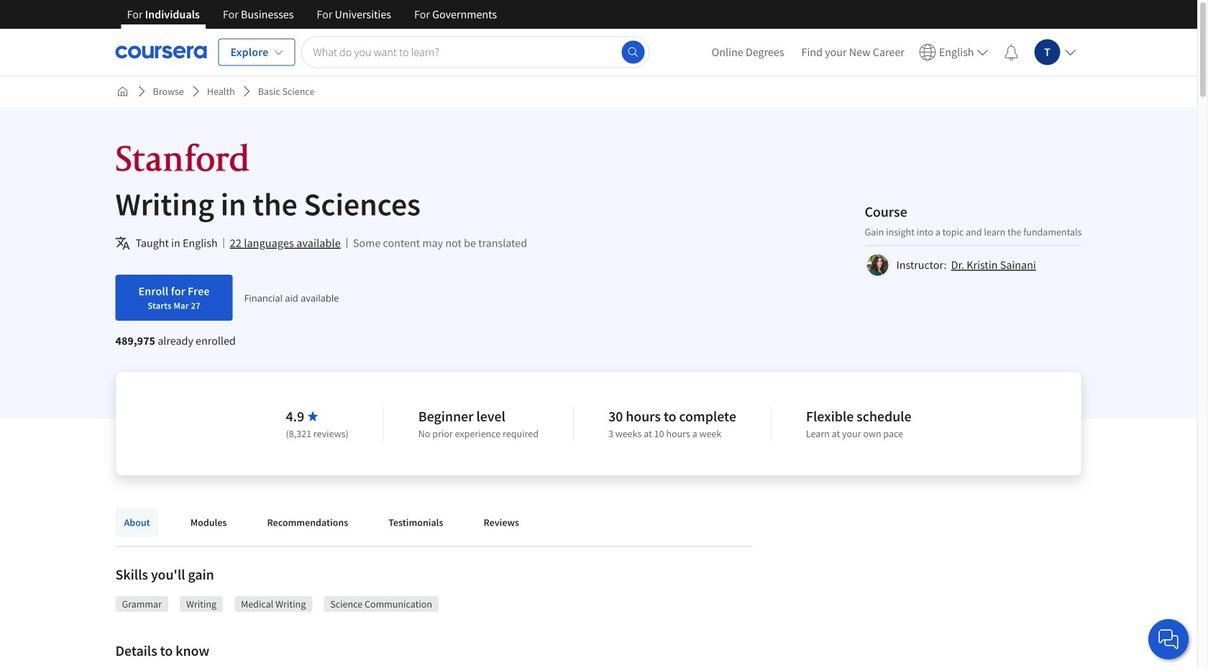 Task type: locate. For each thing, give the bounding box(es) containing it.
banner navigation
[[115, 0, 509, 40]]

dr. kristin sainani image
[[867, 254, 889, 276]]

coursera image
[[115, 41, 207, 64]]

None search field
[[301, 36, 650, 68]]

stanford university image
[[115, 142, 250, 174]]



Task type: vqa. For each thing, say whether or not it's contained in the screenshot.
Career at the right of page
no



Task type: describe. For each thing, give the bounding box(es) containing it.
home image
[[117, 86, 128, 97]]

What do you want to learn? text field
[[301, 36, 650, 68]]



